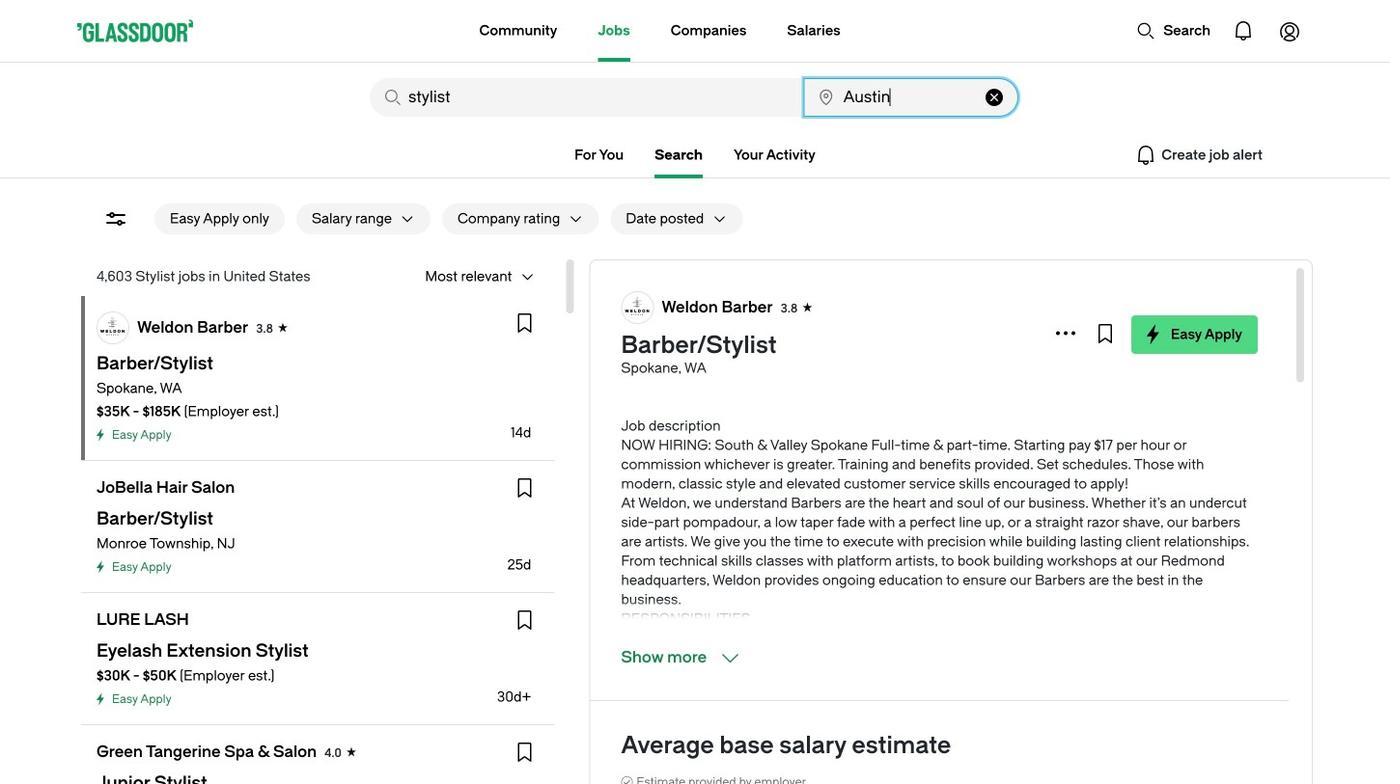 Task type: describe. For each thing, give the bounding box(es) containing it.
weldon barber logo image inside jobs list element
[[98, 313, 128, 344]]

Search location field
[[804, 78, 1018, 117]]

1 horizontal spatial weldon barber logo image
[[622, 293, 653, 323]]

open filter menu image
[[104, 208, 127, 231]]

clear input image
[[986, 89, 1003, 106]]

jobs list element
[[81, 296, 555, 785]]

Search keyword field
[[370, 78, 802, 117]]



Task type: vqa. For each thing, say whether or not it's contained in the screenshot.
Search keyword field
yes



Task type: locate. For each thing, give the bounding box(es) containing it.
0 horizontal spatial weldon barber logo image
[[98, 313, 128, 344]]

weldon barber logo image
[[622, 293, 653, 323], [98, 313, 128, 344]]

None field
[[370, 78, 802, 117], [804, 78, 1018, 117], [804, 78, 1018, 117]]

none field search keyword
[[370, 78, 802, 117]]

lottie animation container image
[[1220, 8, 1267, 54], [1220, 8, 1267, 54], [1267, 8, 1313, 54], [1267, 8, 1313, 54], [1136, 21, 1156, 41]]

lottie animation container image
[[402, 0, 480, 60], [402, 0, 480, 60], [1136, 21, 1156, 41]]



